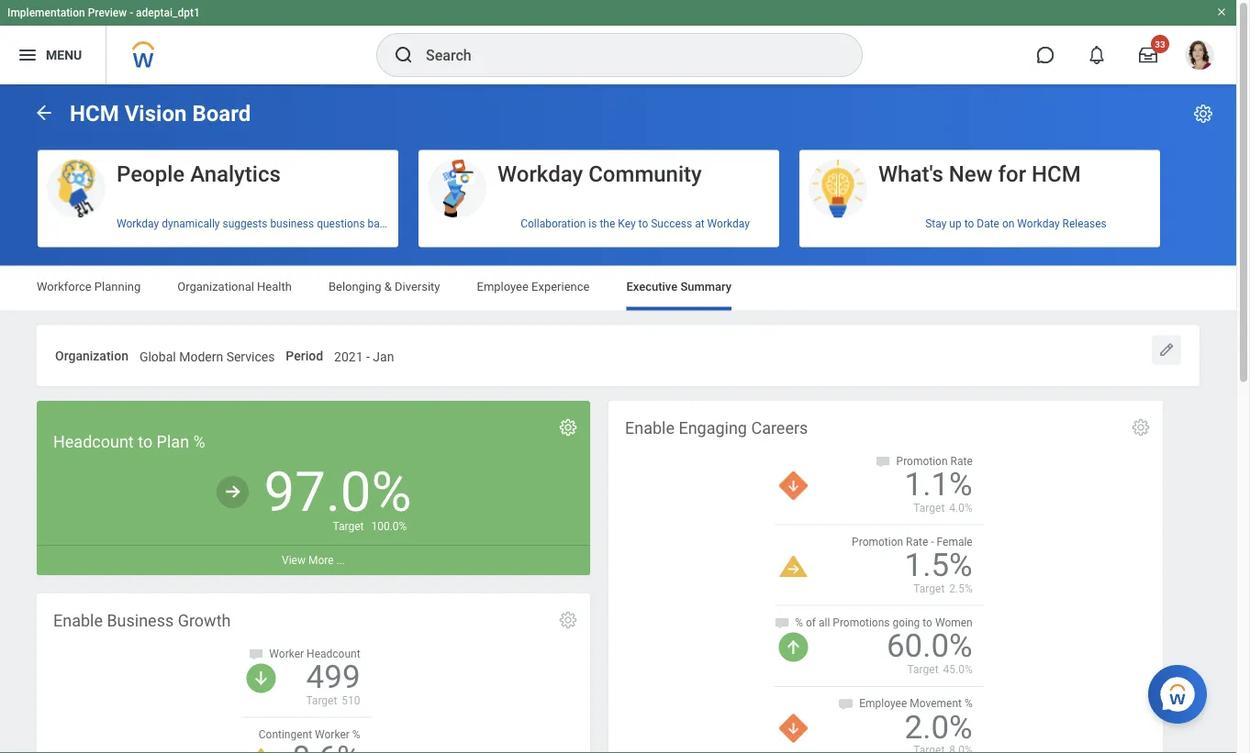 Task type: locate. For each thing, give the bounding box(es) containing it.
0 horizontal spatial on
[[400, 218, 413, 230]]

services
[[226, 349, 275, 365]]

close environment banner image
[[1217, 6, 1228, 17]]

configure enable engaging careers image
[[1131, 418, 1151, 438]]

4.0%
[[950, 502, 973, 515]]

promotion rate - female
[[852, 536, 973, 549]]

- left the jan
[[366, 349, 370, 365]]

rate up 4.0%
[[951, 455, 973, 468]]

target up ...
[[333, 521, 364, 533]]

target for 97.0%
[[333, 521, 364, 533]]

1 on from the left
[[400, 218, 413, 230]]

at
[[695, 218, 705, 230]]

to inside enable engaging careers element
[[923, 617, 933, 630]]

view more ...
[[282, 555, 345, 567]]

on inside workday dynamically suggests business questions based on your tenant link
[[400, 218, 413, 230]]

previous page image
[[33, 102, 55, 124]]

enable inside enable business growth element
[[53, 612, 103, 631]]

2.5%
[[950, 583, 973, 596]]

1 vertical spatial headcount
[[307, 648, 360, 661]]

hcm right the previous page "image"
[[70, 101, 119, 127]]

notifications large image
[[1088, 46, 1106, 64]]

- inside 2021 - jan text field
[[366, 349, 370, 365]]

health
[[257, 280, 292, 294]]

headcount left plan
[[53, 433, 134, 452]]

0 horizontal spatial rate
[[906, 536, 929, 549]]

2 vertical spatial -
[[931, 536, 934, 549]]

on left your at the left
[[400, 218, 413, 230]]

promotion for promotion rate - female
[[852, 536, 904, 549]]

diversity
[[395, 280, 440, 294]]

hcm right for
[[1032, 161, 1081, 187]]

worker down 510
[[315, 729, 350, 741]]

% down 510
[[352, 729, 360, 741]]

collaboration is the key to success at workday
[[521, 218, 750, 230]]

1 horizontal spatial hcm
[[1032, 161, 1081, 187]]

the
[[600, 218, 616, 230]]

0 vertical spatial headcount
[[53, 433, 134, 452]]

employee left movement
[[860, 698, 907, 711]]

success
[[651, 218, 693, 230]]

enable inside enable engaging careers element
[[625, 419, 675, 439]]

rate for promotion rate
[[951, 455, 973, 468]]

rate
[[951, 455, 973, 468], [906, 536, 929, 549]]

to right 'key'
[[639, 218, 648, 230]]

down good image
[[246, 664, 276, 694]]

tab list
[[18, 267, 1219, 311]]

1 horizontal spatial employee
[[860, 698, 907, 711]]

0 horizontal spatial employee
[[477, 280, 529, 294]]

rate left female
[[906, 536, 929, 549]]

1 horizontal spatial enable
[[625, 419, 675, 439]]

0 horizontal spatial -
[[130, 6, 133, 19]]

of
[[806, 617, 816, 630]]

2 horizontal spatial -
[[931, 536, 934, 549]]

2021
[[334, 349, 363, 365]]

worker
[[269, 648, 304, 661], [315, 729, 350, 741]]

enable business growth element
[[37, 594, 590, 754]]

target left 510
[[306, 695, 337, 707]]

60.0%
[[887, 628, 973, 665]]

1.5%
[[905, 547, 973, 585]]

experience
[[532, 280, 590, 294]]

-
[[130, 6, 133, 19], [366, 349, 370, 365], [931, 536, 934, 549]]

preview
[[88, 6, 127, 19]]

promotion left 1.5%
[[852, 536, 904, 549]]

target
[[914, 502, 945, 515], [333, 521, 364, 533], [914, 583, 945, 596], [908, 664, 939, 676], [306, 695, 337, 707]]

1.1% target 4.0%
[[905, 466, 973, 515]]

neutral warning image
[[779, 556, 808, 578]]

target inside the 499 target 510
[[306, 695, 337, 707]]

1 horizontal spatial on
[[1003, 218, 1015, 230]]

configure enable business growth image
[[558, 611, 578, 631]]

target for 1.1%
[[914, 502, 945, 515]]

% of all promotions going to women
[[795, 617, 973, 630]]

configure image
[[558, 418, 578, 438]]

1 vertical spatial rate
[[906, 536, 929, 549]]

- inside enable engaging careers element
[[931, 536, 934, 549]]

to inside collaboration is the key to success at workday "link"
[[639, 218, 648, 230]]

business
[[107, 612, 174, 631]]

employee left experience
[[477, 280, 529, 294]]

2021 - Jan text field
[[334, 338, 394, 370]]

- inside menu banner
[[130, 6, 133, 19]]

worker up down good image
[[269, 648, 304, 661]]

contingent worker % button
[[242, 719, 385, 754]]

to right "going"
[[923, 617, 933, 630]]

1 horizontal spatial worker
[[315, 729, 350, 741]]

promotions
[[833, 617, 890, 630]]

target inside 60.0% target 45.0%
[[908, 664, 939, 676]]

on
[[400, 218, 413, 230], [1003, 218, 1015, 230]]

1 vertical spatial worker
[[315, 729, 350, 741]]

up warning image
[[246, 749, 276, 754]]

employee for employee movement %
[[860, 698, 907, 711]]

promotion
[[897, 455, 948, 468], [852, 536, 904, 549]]

%
[[193, 433, 205, 452], [795, 617, 804, 630], [965, 698, 973, 711], [352, 729, 360, 741]]

enable left business
[[53, 612, 103, 631]]

1 vertical spatial -
[[366, 349, 370, 365]]

adeptai_dpt1
[[136, 6, 200, 19]]

1 horizontal spatial headcount
[[307, 648, 360, 661]]

configure this page image
[[1193, 103, 1215, 125]]

down bad image
[[779, 714, 808, 744]]

0 horizontal spatial worker
[[269, 648, 304, 661]]

% inside contingent worker % button
[[352, 729, 360, 741]]

belonging
[[329, 280, 382, 294]]

headcount up 510
[[307, 648, 360, 661]]

dynamically
[[162, 218, 220, 230]]

0 vertical spatial hcm
[[70, 101, 119, 127]]

0 vertical spatial rate
[[951, 455, 973, 468]]

period element
[[334, 337, 394, 371]]

headcount
[[53, 433, 134, 452], [307, 648, 360, 661]]

workday up collaboration
[[498, 161, 583, 187]]

stay
[[926, 218, 947, 230]]

...
[[337, 555, 345, 567]]

workday inside "link"
[[708, 218, 750, 230]]

on right date
[[1003, 218, 1015, 230]]

0 horizontal spatial enable
[[53, 612, 103, 631]]

target inside "1.1% target 4.0%"
[[914, 502, 945, 515]]

1 vertical spatial hcm
[[1032, 161, 1081, 187]]

global
[[140, 349, 176, 365]]

0 vertical spatial enable
[[625, 419, 675, 439]]

1 vertical spatial promotion
[[852, 536, 904, 549]]

- for promotion
[[931, 536, 934, 549]]

inbox large image
[[1140, 46, 1158, 64]]

workday community button
[[419, 150, 780, 219]]

0 horizontal spatial headcount
[[53, 433, 134, 452]]

employee experience
[[477, 280, 590, 294]]

workday right at
[[708, 218, 750, 230]]

enable business growth
[[53, 612, 231, 631]]

1 vertical spatial employee
[[860, 698, 907, 711]]

worker inside button
[[315, 729, 350, 741]]

employee
[[477, 280, 529, 294], [860, 698, 907, 711]]

target up employee movement %
[[908, 664, 939, 676]]

499
[[306, 659, 360, 696]]

your
[[416, 218, 437, 230]]

to right "up"
[[965, 218, 975, 230]]

releases
[[1063, 218, 1107, 230]]

target inside 97.0% target 100.0%
[[333, 521, 364, 533]]

organizational health
[[177, 280, 292, 294]]

promotion up promotion rate - female
[[897, 455, 948, 468]]

implementation preview -   adeptai_dpt1
[[7, 6, 200, 19]]

organization
[[55, 348, 128, 364]]

neutral good image
[[215, 475, 250, 510]]

community
[[589, 161, 702, 187]]

2 on from the left
[[1003, 218, 1015, 230]]

to
[[639, 218, 648, 230], [965, 218, 975, 230], [138, 433, 153, 452], [923, 617, 933, 630]]

1 horizontal spatial -
[[366, 349, 370, 365]]

workday dynamically suggests business questions based on your tenant link
[[38, 210, 471, 238]]

enable left engaging
[[625, 419, 675, 439]]

tenant
[[440, 218, 471, 230]]

menu banner
[[0, 0, 1237, 84]]

enable
[[625, 419, 675, 439], [53, 612, 103, 631]]

target for 1.5%
[[914, 583, 945, 596]]

0 vertical spatial promotion
[[897, 455, 948, 468]]

down bad image
[[779, 471, 808, 501]]

on inside stay up to date on workday releases link
[[1003, 218, 1015, 230]]

1 vertical spatial enable
[[53, 612, 103, 631]]

target left 2.5%
[[914, 583, 945, 596]]

summary
[[681, 280, 732, 294]]

0 vertical spatial -
[[130, 6, 133, 19]]

organizational
[[177, 280, 254, 294]]

target left 4.0%
[[914, 502, 945, 515]]

enable for 499
[[53, 612, 103, 631]]

- right preview
[[130, 6, 133, 19]]

% right movement
[[965, 698, 973, 711]]

- left female
[[931, 536, 934, 549]]

0 vertical spatial employee
[[477, 280, 529, 294]]

target inside 1.5% target 2.5%
[[914, 583, 945, 596]]

hcm vision board
[[70, 101, 251, 127]]

tab list containing workforce planning
[[18, 267, 1219, 311]]

employee inside enable engaging careers element
[[860, 698, 907, 711]]

rate for promotion rate - female
[[906, 536, 929, 549]]

workday community
[[498, 161, 702, 187]]

1 horizontal spatial rate
[[951, 455, 973, 468]]



Task type: describe. For each thing, give the bounding box(es) containing it.
up good image
[[779, 633, 808, 663]]

stay up to date on workday releases
[[926, 218, 1107, 230]]

going
[[893, 617, 920, 630]]

questions
[[317, 218, 365, 230]]

stay up to date on workday releases link
[[800, 210, 1161, 238]]

employee movement %
[[860, 698, 973, 711]]

contingent worker %
[[259, 729, 360, 741]]

% right plan
[[193, 433, 205, 452]]

board
[[192, 101, 251, 127]]

view more ... link
[[37, 545, 590, 576]]

33 button
[[1129, 35, 1170, 75]]

Search Workday  search field
[[426, 35, 825, 75]]

engaging
[[679, 419, 747, 439]]

Global Modern Services text field
[[140, 338, 275, 370]]

analytics
[[190, 161, 281, 187]]

target for 60.0%
[[908, 664, 939, 676]]

2021 - jan
[[334, 349, 394, 365]]

45.0%
[[944, 664, 973, 676]]

growth
[[178, 612, 231, 631]]

enable for 1.1%
[[625, 419, 675, 439]]

enable engaging careers
[[625, 419, 808, 439]]

people
[[117, 161, 185, 187]]

belonging & diversity
[[329, 280, 440, 294]]

1.5% target 2.5%
[[905, 547, 973, 596]]

97.0%
[[264, 460, 412, 525]]

view
[[282, 555, 306, 567]]

worker headcount
[[269, 648, 360, 661]]

all
[[819, 617, 830, 630]]

headcount to plan %
[[53, 433, 205, 452]]

33
[[1155, 39, 1166, 50]]

what's
[[879, 161, 944, 187]]

people analytics button
[[38, 150, 399, 219]]

1.1%
[[905, 466, 973, 504]]

workday down people
[[117, 218, 159, 230]]

profile logan mcneil image
[[1185, 40, 1215, 74]]

&
[[385, 280, 392, 294]]

female
[[937, 536, 973, 549]]

organization element
[[140, 337, 275, 371]]

promotion for promotion rate
[[897, 455, 948, 468]]

movement
[[910, 698, 962, 711]]

workday dynamically suggests business questions based on your tenant
[[117, 218, 471, 230]]

justify image
[[17, 44, 39, 66]]

what's new for hcm
[[879, 161, 1081, 187]]

2.0%
[[905, 709, 973, 746]]

search image
[[393, 44, 415, 66]]

target for 499
[[306, 695, 337, 707]]

women
[[936, 617, 973, 630]]

workday left releases
[[1018, 218, 1060, 230]]

to inside stay up to date on workday releases link
[[965, 218, 975, 230]]

workday inside button
[[498, 161, 583, 187]]

97.0% target 100.0%
[[264, 460, 412, 533]]

menu button
[[0, 26, 106, 84]]

100.0%
[[371, 521, 407, 533]]

people analytics
[[117, 161, 281, 187]]

employee for employee experience
[[477, 280, 529, 294]]

menu
[[46, 47, 82, 63]]

period
[[286, 348, 323, 364]]

business
[[270, 218, 314, 230]]

modern
[[179, 349, 223, 365]]

vision
[[125, 101, 187, 127]]

headcount inside enable business growth element
[[307, 648, 360, 661]]

jan
[[373, 349, 394, 365]]

is
[[589, 218, 597, 230]]

499 target 510
[[306, 659, 360, 707]]

to left plan
[[138, 433, 153, 452]]

% left of
[[795, 617, 804, 630]]

hcm inside button
[[1032, 161, 1081, 187]]

based
[[368, 218, 398, 230]]

for
[[999, 161, 1027, 187]]

up
[[950, 218, 962, 230]]

more
[[308, 555, 334, 567]]

plan
[[157, 433, 189, 452]]

- for implementation
[[130, 6, 133, 19]]

workforce planning
[[37, 280, 141, 294]]

implementation
[[7, 6, 85, 19]]

global modern services
[[140, 349, 275, 365]]

510
[[342, 695, 360, 707]]

promotion rate
[[897, 455, 973, 468]]

enable engaging careers element
[[609, 401, 1163, 754]]

edit image
[[1158, 341, 1176, 359]]

contingent
[[259, 729, 312, 741]]

suggests
[[223, 218, 268, 230]]

collaboration
[[521, 218, 586, 230]]

97.0% main content
[[0, 84, 1237, 754]]

0 vertical spatial worker
[[269, 648, 304, 661]]

tab list inside 97.0% main content
[[18, 267, 1219, 311]]

key
[[618, 218, 636, 230]]

new
[[949, 161, 993, 187]]

planning
[[94, 280, 141, 294]]

0 horizontal spatial hcm
[[70, 101, 119, 127]]

workforce
[[37, 280, 91, 294]]

careers
[[751, 419, 808, 439]]

executive summary
[[627, 280, 732, 294]]



Task type: vqa. For each thing, say whether or not it's contained in the screenshot.
Delegations
no



